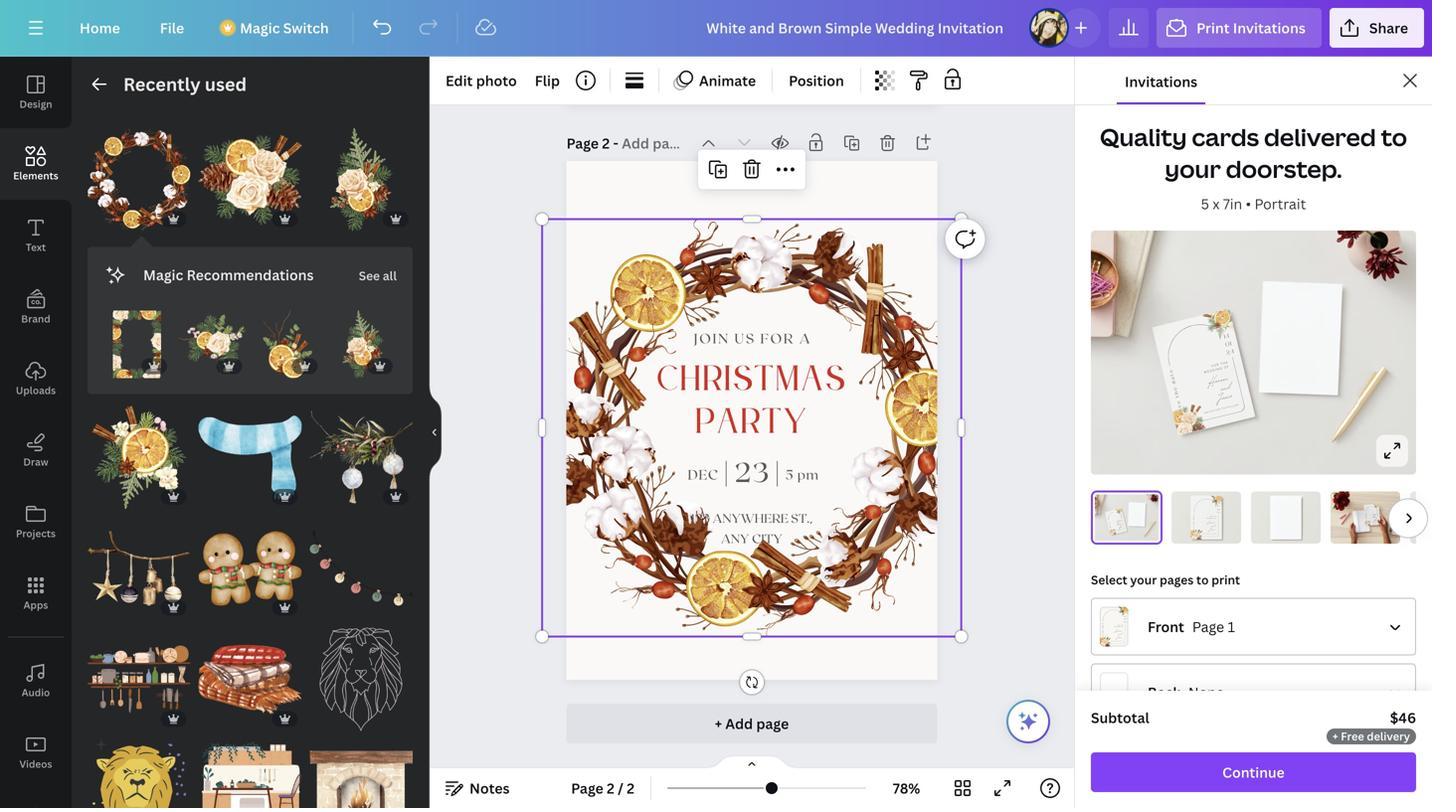 Task type: vqa. For each thing, say whether or not it's contained in the screenshot.
the See all link associated with Planning
no



Task type: locate. For each thing, give the bounding box(es) containing it.
display preview 3 of the design image
[[1252, 492, 1321, 544]]

projects
[[16, 527, 56, 541]]

wedding up select
[[1117, 521, 1121, 523]]

back
[[1148, 683, 1181, 702]]

page
[[567, 134, 599, 153], [1193, 618, 1225, 637], [571, 780, 604, 798]]

save inside save the date
[[1175, 399, 1186, 417]]

0 horizontal spatial invitations
[[1125, 72, 1198, 91]]

24 up print
[[1217, 511, 1220, 515]]

invitation down 14 01 24 save the date
[[1203, 534, 1210, 535]]

invitation inside invitation to follow harumi and jamie
[[1203, 534, 1210, 535]]

cards
[[1192, 121, 1260, 153]]

01
[[1225, 339, 1233, 350], [1218, 508, 1220, 512], [1378, 510, 1379, 512], [1121, 515, 1123, 517]]

side panel tab list
[[0, 57, 72, 809]]

the inside 14 01 24 save the date
[[1193, 521, 1196, 526]]

join us for a
[[694, 330, 812, 346]]

for the wedding of
[[1204, 360, 1230, 375], [1207, 516, 1217, 519]]

page inside button
[[571, 780, 604, 798]]

wedding up invitation to follow harumi and jamie
[[1207, 518, 1214, 519]]

invitations inside dropdown button
[[1234, 18, 1306, 37]]

date
[[1168, 368, 1178, 385], [1366, 514, 1367, 517], [1193, 514, 1196, 520], [1109, 522, 1111, 525]]

invitations up quality
[[1125, 72, 1198, 91]]

magic
[[240, 18, 280, 37], [143, 266, 183, 285]]

0 vertical spatial magic
[[240, 18, 280, 37]]

page left 1
[[1193, 618, 1225, 637]]

2 vertical spatial page
[[571, 780, 604, 798]]

14 up and jamie
[[1223, 332, 1231, 342]]

for
[[761, 330, 795, 346], [1212, 363, 1220, 368], [1374, 514, 1376, 515], [1210, 516, 1214, 518], [1118, 520, 1120, 522]]

uploads button
[[0, 343, 72, 415]]

jamie left display preview 5 of the design image on the right of the page
[[1375, 519, 1378, 522]]

apps
[[24, 599, 48, 612]]

0 vertical spatial your
[[1165, 153, 1222, 185]]

+ add page
[[715, 715, 789, 734]]

christmas
[[658, 354, 848, 409]]

invitation
[[1204, 408, 1222, 415], [1372, 523, 1375, 523], [1117, 530, 1120, 532], [1203, 534, 1210, 535]]

-
[[613, 134, 619, 153]]

to right delivered
[[1382, 121, 1408, 153]]

of down 14 01 24 on the right of page
[[1224, 365, 1230, 370]]

magic switch button
[[208, 8, 345, 48]]

group
[[88, 116, 191, 231], [199, 116, 302, 231], [310, 128, 413, 231], [103, 299, 171, 378], [179, 299, 246, 378], [254, 299, 322, 378], [330, 299, 397, 378], [88, 394, 191, 510], [199, 394, 302, 510], [310, 406, 413, 510], [199, 506, 302, 621], [310, 506, 413, 621], [88, 517, 191, 621], [310, 617, 413, 732], [88, 629, 191, 732], [199, 629, 302, 732], [88, 728, 191, 809], [199, 728, 302, 809], [310, 728, 413, 809]]

page left /
[[571, 780, 604, 798]]

for the wedding of up invitation to follow harumi and jamie
[[1207, 516, 1217, 519]]

follow right save the date
[[1227, 404, 1239, 409]]

1 horizontal spatial invitations
[[1234, 18, 1306, 37]]

0 vertical spatial 5
[[1202, 195, 1210, 213]]

save left display preview 5 of the design image on the right of the page
[[1366, 520, 1368, 523]]

0 horizontal spatial +
[[715, 715, 722, 734]]

follow down 14 01 24 save the date
[[1212, 534, 1217, 535]]

harumi
[[1208, 371, 1230, 390], [1373, 516, 1377, 519], [1208, 520, 1216, 526], [1117, 522, 1122, 526]]

5 left the x
[[1202, 195, 1210, 213]]

date left invitation to follow harumi and jamie
[[1193, 514, 1196, 520]]

notes
[[470, 780, 510, 798]]

+ inside button
[[715, 715, 722, 734]]

1 horizontal spatial +
[[1333, 729, 1339, 744]]

save
[[1175, 399, 1186, 417], [1366, 520, 1368, 523], [1193, 527, 1196, 533], [1110, 528, 1113, 532]]

select
[[1091, 572, 1128, 588]]

follow up select
[[1121, 529, 1124, 530]]

123 anywhere st., any city
[[691, 511, 813, 546]]

your inside quality cards delivered to your doorstep. 5 x 7in • portrait
[[1165, 153, 1222, 185]]

•
[[1246, 195, 1252, 213]]

01 inside 14 01 24
[[1225, 339, 1233, 350]]

1 vertical spatial magic
[[143, 266, 183, 285]]

+ free delivery
[[1333, 729, 1411, 744]]

edit photo
[[446, 71, 517, 90]]

and up invitation to follow
[[1220, 380, 1233, 397]]

share button
[[1330, 8, 1425, 48]]

save left invitation to follow
[[1175, 399, 1186, 417]]

harumi up select
[[1117, 522, 1122, 526]]

brand button
[[0, 272, 72, 343]]

invitations
[[1234, 18, 1306, 37], [1125, 72, 1198, 91]]

jamie up select
[[1119, 526, 1123, 530]]

to down and jamie
[[1222, 407, 1227, 411]]

1 horizontal spatial 14 01 24 save the date for the wedding of invitation to follow harumi and jamie
[[1366, 508, 1379, 523]]

24 up and jamie
[[1226, 347, 1236, 358]]

back none
[[1148, 683, 1225, 702]]

watercolor  christmas decorated twig illustration image
[[310, 406, 413, 510]]

share
[[1370, 18, 1409, 37]]

invitations right print
[[1234, 18, 1306, 37]]

14 01 24 save the date for the wedding of invitation to follow harumi and jamie
[[1366, 508, 1379, 523], [1109, 514, 1124, 532]]

0 vertical spatial invitations
[[1234, 18, 1306, 37]]

Design title text field
[[691, 8, 1022, 48]]

01 up and jamie
[[1225, 339, 1233, 350]]

0 horizontal spatial 5
[[786, 466, 794, 483]]

1 horizontal spatial your
[[1165, 153, 1222, 185]]

01 left display preview 3 of the design image
[[1218, 508, 1220, 512]]

0 horizontal spatial magic
[[143, 266, 183, 285]]

follow
[[1227, 404, 1239, 409], [1376, 522, 1378, 523], [1121, 529, 1124, 530], [1212, 534, 1217, 535]]

14 left display preview 3 of the design image
[[1218, 505, 1220, 508]]

to
[[1382, 121, 1408, 153], [1222, 407, 1227, 411], [1375, 523, 1376, 523], [1120, 530, 1121, 531], [1210, 534, 1212, 535], [1197, 572, 1209, 588]]

invitation to follow harumi and jamie
[[1203, 520, 1217, 535]]

save up select
[[1110, 528, 1113, 532]]

for the wedding of down 14 01 24 on the right of page
[[1204, 360, 1230, 375]]

position button
[[781, 65, 852, 97]]

2 left -
[[602, 134, 610, 153]]

jamie up print
[[1210, 527, 1216, 533]]

your left pages
[[1131, 572, 1157, 588]]

wedding up and jamie
[[1204, 366, 1224, 375]]

date left and jamie
[[1168, 368, 1178, 385]]

14 01 24 save the date for the wedding of invitation to follow harumi and jamie left display preview 5 of the design image on the right of the page
[[1366, 508, 1379, 523]]

and up print
[[1212, 523, 1216, 529]]

+ for + free delivery
[[1333, 729, 1339, 744]]

5 left pm
[[786, 466, 794, 483]]

page for page 2 / 2
[[571, 780, 604, 798]]

wedding
[[1204, 366, 1224, 375], [1373, 515, 1377, 516], [1207, 518, 1214, 519], [1117, 521, 1121, 523]]

1 vertical spatial page
[[1193, 618, 1225, 637]]

brand
[[21, 312, 50, 326]]

magic left switch
[[240, 18, 280, 37]]

christmas bouquet with dried orange. image
[[199, 128, 302, 231], [310, 128, 413, 231], [179, 311, 246, 378], [254, 311, 322, 378], [330, 311, 397, 378], [88, 406, 191, 510]]

14 left display preview 5 of the design image on the right of the page
[[1377, 508, 1379, 510]]

2
[[602, 134, 610, 153], [607, 780, 615, 798], [627, 780, 635, 798]]

elements button
[[0, 128, 72, 200]]

+ left free
[[1333, 729, 1339, 744]]

and
[[1220, 380, 1233, 397], [1375, 518, 1378, 521], [1212, 523, 1216, 529], [1120, 524, 1123, 528]]

watercolor gingerbread image
[[199, 517, 302, 621]]

14 01 24
[[1223, 332, 1236, 358]]

to up select
[[1120, 530, 1121, 531]]

of up invitation to follow harumi and jamie
[[1215, 518, 1217, 519]]

continue
[[1223, 764, 1285, 783]]

7in
[[1224, 195, 1243, 213]]

recently
[[123, 72, 201, 97]]

harumi inside invitation to follow harumi and jamie
[[1208, 520, 1216, 526]]

watercolor fireplace illustration image
[[310, 740, 413, 809]]

videos button
[[0, 717, 72, 789]]

projects button
[[0, 487, 72, 558]]

text button
[[0, 200, 72, 272]]

your up the x
[[1165, 153, 1222, 185]]

14
[[1223, 332, 1231, 342], [1218, 505, 1220, 508], [1377, 508, 1379, 510], [1121, 514, 1122, 516]]

jamie
[[1217, 388, 1235, 406], [1375, 519, 1378, 522], [1119, 526, 1123, 530], [1210, 527, 1216, 533]]

to down 14 01 24 save the date
[[1210, 534, 1212, 535]]

continue button
[[1091, 753, 1417, 793]]

1 horizontal spatial magic
[[240, 18, 280, 37]]

save left invitation to follow harumi and jamie
[[1193, 527, 1196, 533]]

0 horizontal spatial your
[[1131, 572, 1157, 588]]

a
[[800, 330, 812, 346]]

+ for + add page
[[715, 715, 722, 734]]

wedding left display preview 5 of the design image on the right of the page
[[1373, 515, 1377, 516]]

follow left display preview 5 of the design image on the right of the page
[[1376, 522, 1378, 523]]

123
[[691, 511, 710, 526]]

+ left add
[[715, 715, 722, 734]]

magic for magic switch
[[240, 18, 280, 37]]

of
[[1224, 365, 1230, 370], [1377, 515, 1378, 516], [1215, 518, 1217, 519], [1121, 521, 1122, 522]]

harumi up print
[[1208, 520, 1216, 526]]

audio button
[[0, 646, 72, 717]]

page left -
[[567, 134, 599, 153]]

for left a
[[761, 330, 795, 346]]

for left display preview 5 of the design image on the right of the page
[[1374, 514, 1376, 515]]

magic inside button
[[240, 18, 280, 37]]

main menu bar
[[0, 0, 1433, 57]]

home
[[80, 18, 120, 37]]

for up select
[[1118, 520, 1120, 522]]

your
[[1165, 153, 1222, 185], [1131, 572, 1157, 588]]

1 horizontal spatial 5
[[1202, 195, 1210, 213]]

magic up christmas frame with orange and rose. image
[[143, 266, 183, 285]]

the inside save the date
[[1172, 386, 1181, 399]]

draw button
[[0, 415, 72, 487]]

blue cozy winter scarf watercolor image
[[199, 406, 302, 510]]

flip button
[[527, 65, 568, 97]]

pages
[[1160, 572, 1194, 588]]

24 left display preview 5 of the design image on the right of the page
[[1378, 512, 1379, 513]]

christmas frame with orange and rose. image
[[103, 311, 171, 378]]

page for page 2 -
[[567, 134, 599, 153]]

elements
[[13, 169, 58, 183]]

2 left /
[[607, 780, 615, 798]]

design
[[19, 98, 52, 111]]

invitation down and jamie
[[1204, 408, 1222, 415]]

14 01 24 save the date for the wedding of invitation to follow harumi and jamie up select
[[1109, 514, 1124, 532]]

select your pages to print element
[[1091, 598, 1417, 722]]

1 vertical spatial invitations
[[1125, 72, 1198, 91]]

christmas ornaments image
[[88, 517, 191, 621]]

0 vertical spatial page
[[567, 134, 599, 153]]

and up select
[[1120, 524, 1123, 528]]

01 inside 14 01 24 save the date
[[1218, 508, 1220, 512]]

switch
[[283, 18, 329, 37]]

position
[[789, 71, 845, 90]]

jamie inside invitation to follow harumi and jamie
[[1210, 527, 1216, 533]]



Task type: describe. For each thing, give the bounding box(es) containing it.
anywhere
[[713, 511, 789, 526]]

kitchen shelves illustration image
[[88, 629, 191, 732]]

animate
[[699, 71, 756, 90]]

recommendations
[[187, 266, 314, 285]]

see all
[[359, 268, 397, 284]]

of up select
[[1121, 521, 1122, 522]]

party
[[696, 396, 810, 452]]

show pages image
[[704, 755, 800, 771]]

doorstep.
[[1226, 153, 1343, 185]]

date up select
[[1109, 522, 1111, 525]]

quality cards delivered to your doorstep. 5 x 7in • portrait
[[1100, 121, 1408, 213]]

recently used
[[123, 72, 247, 97]]

invitation inside invitation to follow
[[1204, 408, 1222, 415]]

canva assistant image
[[1017, 710, 1041, 734]]

to inside invitation to follow harumi and jamie
[[1210, 534, 1212, 535]]

page 2 -
[[567, 134, 622, 153]]

print
[[1197, 18, 1230, 37]]

and inside invitation to follow harumi and jamie
[[1212, 523, 1216, 529]]

1 vertical spatial 5
[[786, 466, 794, 483]]

harumi up invitation to follow
[[1208, 371, 1230, 390]]

photo
[[476, 71, 517, 90]]

invitation left display preview 5 of the design image on the right of the page
[[1372, 523, 1375, 523]]

file
[[160, 18, 184, 37]]

follow inside invitation to follow
[[1227, 404, 1239, 409]]

subtotal
[[1091, 709, 1150, 728]]

78%
[[893, 780, 921, 798]]

14 up select
[[1121, 514, 1122, 516]]

text
[[26, 241, 46, 254]]

quality
[[1100, 121, 1187, 153]]

to left display preview 5 of the design image on the right of the page
[[1375, 523, 1376, 523]]

magic recommendations
[[143, 266, 314, 285]]

01 up select
[[1121, 515, 1123, 517]]

harumi left display preview 5 of the design image on the right of the page
[[1373, 516, 1377, 519]]

1
[[1228, 618, 1236, 637]]

see all button
[[357, 255, 399, 295]]

14 01 24 save the date
[[1193, 505, 1220, 533]]

0 horizontal spatial 14 01 24 save the date for the wedding of invitation to follow harumi and jamie
[[1109, 514, 1124, 532]]

for up and jamie
[[1212, 363, 1220, 368]]

for up invitation to follow harumi and jamie
[[1210, 516, 1214, 518]]

date left display preview 5 of the design image on the right of the page
[[1366, 514, 1367, 517]]

star sign leo image
[[88, 740, 191, 809]]

see
[[359, 268, 380, 284]]

save the date
[[1168, 368, 1186, 417]]

to inside quality cards delivered to your doorstep. 5 x 7in • portrait
[[1382, 121, 1408, 153]]

free
[[1342, 729, 1365, 744]]

and left display preview 5 of the design image on the right of the page
[[1375, 518, 1378, 521]]

st.,
[[791, 511, 813, 526]]

page
[[757, 715, 789, 734]]

watercolor cozy blankets image
[[199, 629, 302, 732]]

78% button
[[875, 773, 939, 805]]

flip
[[535, 71, 560, 90]]

follow inside invitation to follow harumi and jamie
[[1212, 534, 1217, 535]]

homely kitchen interior with bar stools, modern table and food ingredients on it. hygge design of dining room. cozy and comfortable minimalist cooking area. vector illustration in flat style image
[[199, 740, 302, 809]]

24 inside 14 01 24 save the date
[[1217, 511, 1220, 515]]

01 left display preview 5 of the design image on the right of the page
[[1378, 510, 1379, 512]]

and inside and jamie
[[1220, 380, 1233, 397]]

animate button
[[668, 65, 764, 97]]

draw
[[23, 456, 48, 469]]

2 for /
[[607, 780, 615, 798]]

and jamie
[[1217, 380, 1235, 406]]

print invitations button
[[1157, 8, 1322, 48]]

uploads
[[16, 384, 56, 397]]

x
[[1213, 195, 1220, 213]]

0 vertical spatial for the wedding of
[[1204, 360, 1230, 375]]

page 2 / 2
[[571, 780, 635, 798]]

any
[[721, 531, 750, 546]]

videos
[[19, 758, 52, 772]]

date inside 14 01 24 save the date
[[1193, 514, 1196, 520]]

magic for magic recommendations
[[143, 266, 183, 285]]

front
[[1148, 618, 1185, 637]]

us
[[735, 330, 756, 346]]

1 vertical spatial your
[[1131, 572, 1157, 588]]

file button
[[144, 8, 200, 48]]

page 2 / 2 button
[[563, 773, 643, 805]]

add
[[726, 715, 753, 734]]

invitations button
[[1117, 57, 1206, 104]]

pm
[[798, 466, 820, 483]]

home link
[[64, 8, 136, 48]]

1 vertical spatial for the wedding of
[[1207, 516, 1217, 519]]

save inside 14 01 24 save the date
[[1193, 527, 1196, 533]]

join
[[694, 330, 730, 346]]

2 for -
[[602, 134, 610, 153]]

portrait
[[1255, 195, 1307, 213]]

invitation up select
[[1117, 530, 1120, 532]]

print invitations
[[1197, 18, 1306, 37]]

hide image
[[429, 385, 442, 481]]

14 inside 14 01 24
[[1223, 332, 1231, 342]]

$46
[[1391, 709, 1417, 728]]

none
[[1189, 683, 1225, 702]]

display preview 5 of the design image
[[1411, 492, 1433, 544]]

print
[[1212, 572, 1241, 588]]

edit
[[446, 71, 473, 90]]

notes button
[[438, 773, 518, 805]]

2 right /
[[627, 780, 635, 798]]

delivered
[[1265, 121, 1377, 153]]

Page title text field
[[622, 133, 687, 153]]

24 up select
[[1121, 517, 1123, 519]]

invitation to follow
[[1204, 404, 1239, 415]]

delivery
[[1367, 729, 1411, 744]]

invitations inside button
[[1125, 72, 1198, 91]]

jamie right save the date
[[1217, 388, 1235, 406]]

of left display preview 5 of the design image on the right of the page
[[1377, 515, 1378, 516]]

+ add page button
[[567, 704, 938, 744]]

fragrant natural vine wreath decorated with dried orange fruits, cotton flowers, cinnamon, anise, and rosehip berries. christmas wreath. image
[[88, 128, 191, 231]]

magic switch
[[240, 18, 329, 37]]

24 inside 14 01 24
[[1226, 347, 1236, 358]]

select your pages to print
[[1091, 572, 1241, 588]]

dec
[[688, 466, 719, 483]]

edit photo button
[[438, 65, 525, 97]]

to inside invitation to follow
[[1222, 407, 1227, 411]]

design button
[[0, 57, 72, 128]]

city
[[752, 531, 783, 546]]

date inside save the date
[[1168, 368, 1178, 385]]

23
[[735, 455, 771, 488]]

used
[[205, 72, 247, 97]]

apps button
[[0, 558, 72, 630]]

christmas lights hanging strings. image
[[310, 517, 413, 621]]

to left print
[[1197, 572, 1209, 588]]

audio
[[22, 687, 50, 700]]

5 inside quality cards delivered to your doorstep. 5 x 7in • portrait
[[1202, 195, 1210, 213]]

14 inside 14 01 24 save the date
[[1218, 505, 1220, 508]]



